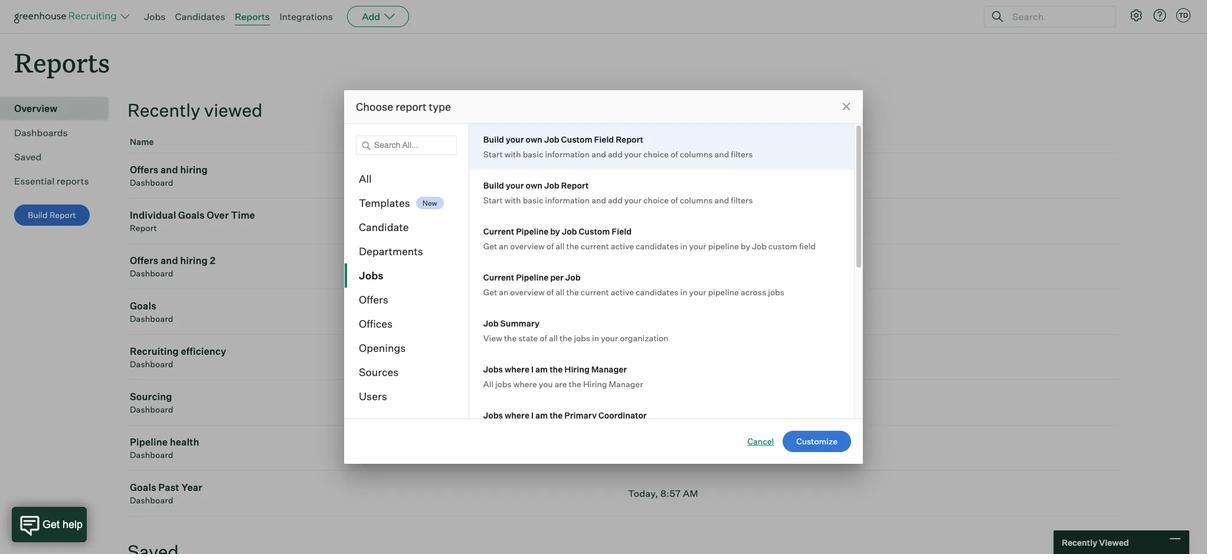Task type: locate. For each thing, give the bounding box(es) containing it.
1 vertical spatial field
[[612, 227, 632, 237]]

am
[[682, 170, 698, 182], [682, 216, 697, 227], [683, 488, 698, 500]]

am right 11:13
[[682, 216, 697, 227]]

0 vertical spatial own
[[526, 135, 543, 145]]

the inside the current pipeline per job get an overview of all the current active candidates in your pipeline across jobs
[[566, 288, 579, 298]]

primary
[[565, 411, 597, 421]]

2 current from the top
[[483, 273, 514, 283]]

6 dashboard from the top
[[130, 451, 173, 461]]

dashboard up recruiting
[[130, 314, 173, 324]]

offers inside choose report type dialog
[[359, 293, 388, 306]]

goals for goals past year
[[130, 482, 156, 494]]

2 am from the top
[[536, 411, 548, 421]]

1 vertical spatial am
[[682, 216, 697, 227]]

jobs link
[[144, 11, 166, 22]]

goals
[[178, 210, 205, 222], [130, 301, 156, 312], [130, 482, 156, 494]]

2 vertical spatial offers
[[359, 293, 388, 306]]

recruiting efficiency dashboard
[[130, 346, 226, 370]]

1 start from the top
[[483, 149, 503, 159]]

1 vertical spatial add
[[608, 195, 623, 205]]

filters inside build your own job custom field report start with basic information and add your choice of columns and filters
[[731, 149, 753, 159]]

0 vertical spatial current
[[483, 227, 514, 237]]

pipeline inside the current pipeline per job get an overview of all the current active candidates in your pipeline across jobs
[[708, 288, 739, 298]]

i
[[531, 365, 534, 375], [531, 411, 534, 421]]

in inside the current pipeline per job get an overview of all the current active candidates in your pipeline across jobs
[[680, 288, 688, 298]]

all down view at left
[[483, 380, 494, 390]]

summary
[[500, 319, 540, 329]]

0 vertical spatial start
[[483, 149, 503, 159]]

1 candidates from the top
[[636, 241, 679, 252]]

all
[[556, 241, 565, 252], [556, 288, 565, 298], [549, 334, 558, 344]]

2 an from the top
[[499, 288, 509, 298]]

own for information
[[526, 181, 543, 191]]

jobs right across
[[768, 288, 785, 298]]

jobs where i am the hiring manager all jobs where you are the hiring manager
[[483, 365, 643, 390]]

2 own from the top
[[526, 181, 543, 191]]

active
[[611, 241, 634, 252], [611, 288, 634, 298]]

job for current pipeline by job custom field get an overview of all the current active candidates in your pipeline by job custom field
[[562, 227, 577, 237]]

1 own from the top
[[526, 135, 543, 145]]

information inside build your own job custom field report start with basic information and add your choice of columns and filters
[[545, 149, 590, 159]]

0 vertical spatial columns
[[680, 149, 713, 159]]

sources
[[359, 366, 399, 379]]

offers
[[130, 164, 158, 176], [130, 255, 158, 267], [359, 293, 388, 306]]

hiring left 2
[[180, 255, 208, 267]]

11:13
[[661, 216, 680, 227]]

am for hiring
[[536, 365, 548, 375]]

by up per
[[550, 227, 560, 237]]

dashboard inside recruiting efficiency dashboard
[[130, 360, 173, 370]]

report down build your own job custom field report start with basic information and add your choice of columns and filters
[[561, 181, 589, 191]]

users
[[359, 390, 387, 403]]

0 vertical spatial filters
[[731, 149, 753, 159]]

individual
[[130, 210, 176, 222]]

pipeline
[[516, 227, 549, 237], [516, 273, 549, 283], [130, 437, 168, 449]]

add up build your own job report start with basic information and add your choice of columns and filters
[[608, 149, 623, 159]]

offers down name
[[130, 164, 158, 176]]

0 vertical spatial offers
[[130, 164, 158, 176]]

all down per
[[556, 288, 565, 298]]

0 vertical spatial choice
[[644, 149, 669, 159]]

current pipeline per job get an overview of all the current active candidates in your pipeline across jobs
[[483, 273, 785, 298]]

your inside current pipeline by job custom field get an overview of all the current active candidates in your pipeline by job custom field
[[689, 241, 707, 252]]

2 start from the top
[[483, 195, 503, 205]]

1 horizontal spatial viewed
[[648, 137, 677, 147]]

1 vertical spatial start
[[483, 195, 503, 205]]

1 vertical spatial basic
[[523, 195, 543, 205]]

jobs left you on the bottom left of the page
[[495, 380, 512, 390]]

2 current from the top
[[581, 288, 609, 298]]

2 vertical spatial jobs
[[495, 380, 512, 390]]

7 dashboard from the top
[[130, 496, 173, 506]]

of right state
[[540, 334, 547, 344]]

2 vertical spatial build
[[28, 210, 48, 220]]

1 vertical spatial get
[[483, 288, 497, 298]]

build your own job custom field report start with basic information and add your choice of columns and filters
[[483, 135, 753, 159]]

build inside build your own job custom field report start with basic information and add your choice of columns and filters
[[483, 135, 504, 145]]

field
[[594, 135, 614, 145], [612, 227, 632, 237]]

2 vertical spatial pipeline
[[130, 437, 168, 449]]

1 vertical spatial columns
[[680, 195, 713, 205]]

greenhouse recruiting image
[[14, 9, 120, 24]]

2 dashboard from the top
[[130, 269, 173, 279]]

current pipeline by job custom field get an overview of all the current active candidates in your pipeline by job custom field
[[483, 227, 816, 252]]

0 vertical spatial goals
[[178, 210, 205, 222]]

1 vertical spatial current
[[483, 273, 514, 283]]

1 am from the top
[[536, 365, 548, 375]]

am for primary
[[536, 411, 548, 421]]

am down you on the bottom left of the page
[[536, 411, 548, 421]]

1 vertical spatial choice
[[644, 195, 669, 205]]

1 vertical spatial goals
[[130, 301, 156, 312]]

an
[[499, 241, 509, 252], [499, 288, 509, 298]]

report down individual
[[130, 223, 157, 233]]

0 vertical spatial with
[[505, 149, 521, 159]]

of up per
[[547, 241, 554, 252]]

basic inside build your own job custom field report start with basic information and add your choice of columns and filters
[[523, 149, 543, 159]]

choice down last viewed
[[644, 149, 669, 159]]

get inside the current pipeline per job get an overview of all the current active candidates in your pipeline across jobs
[[483, 288, 497, 298]]

1 pipeline from the top
[[708, 241, 739, 252]]

0 vertical spatial current
[[581, 241, 609, 252]]

goals inside goals dashboard
[[130, 301, 156, 312]]

1 vertical spatial all
[[483, 380, 494, 390]]

0 vertical spatial i
[[531, 365, 534, 375]]

candidates up organization
[[636, 288, 679, 298]]

dashboard up goals dashboard
[[130, 269, 173, 279]]

candidates down today, 11:13 am
[[636, 241, 679, 252]]

1 vertical spatial custom
[[579, 227, 610, 237]]

viewed
[[204, 99, 263, 121], [648, 137, 677, 147]]

1 active from the top
[[611, 241, 634, 252]]

jobs inside jobs where i am the hiring manager all jobs where you are the hiring manager
[[495, 380, 512, 390]]

1 vertical spatial candidates
[[636, 288, 679, 298]]

all up templates
[[359, 172, 372, 185]]

1 hiring from the top
[[180, 164, 208, 176]]

am
[[536, 365, 548, 375], [536, 411, 548, 421]]

pipeline inside the current pipeline per job get an overview of all the current active candidates in your pipeline across jobs
[[516, 273, 549, 283]]

0 vertical spatial custom
[[561, 135, 593, 145]]

i down state
[[531, 365, 534, 375]]

add button
[[347, 6, 409, 27]]

2 columns from the top
[[680, 195, 713, 205]]

td
[[1179, 11, 1189, 19]]

dashboards link
[[14, 126, 104, 140]]

1 vertical spatial an
[[499, 288, 509, 298]]

current inside current pipeline by job custom field get an overview of all the current active candidates in your pipeline by job custom field
[[483, 227, 514, 237]]

all
[[359, 172, 372, 185], [483, 380, 494, 390]]

2 active from the top
[[611, 288, 634, 298]]

offers up offices
[[359, 293, 388, 306]]

current up job summary view the state of all the jobs in your organization in the bottom of the page
[[581, 288, 609, 298]]

job inside job summary view the state of all the jobs in your organization
[[483, 319, 499, 329]]

templates
[[359, 197, 410, 210]]

2 hiring from the top
[[180, 255, 208, 267]]

cancel
[[748, 437, 774, 447]]

current up the current pipeline per job get an overview of all the current active candidates in your pipeline across jobs
[[581, 241, 609, 252]]

0 vertical spatial field
[[594, 135, 614, 145]]

offers for offers and hiring dashboard
[[130, 164, 158, 176]]

jobs inside job summary view the state of all the jobs in your organization
[[574, 334, 590, 344]]

pipeline for by
[[516, 227, 549, 237]]

0 vertical spatial am
[[536, 365, 548, 375]]

job for build your own job report start with basic information and add your choice of columns and filters
[[544, 181, 560, 191]]

pipeline inside "pipeline health dashboard"
[[130, 437, 168, 449]]

by left the custom
[[741, 241, 750, 252]]

1 today, from the top
[[628, 170, 658, 182]]

1 vertical spatial current
[[581, 288, 609, 298]]

job
[[544, 135, 560, 145], [544, 181, 560, 191], [562, 227, 577, 237], [752, 241, 767, 252], [566, 273, 581, 283], [483, 319, 499, 329]]

1 vertical spatial overview
[[510, 288, 545, 298]]

0 vertical spatial information
[[545, 149, 590, 159]]

2 vertical spatial where
[[505, 411, 530, 421]]

report
[[616, 135, 644, 145], [561, 181, 589, 191], [49, 210, 76, 220], [130, 223, 157, 233]]

manager up the 'coordinator'
[[609, 380, 643, 390]]

of up 11:13
[[671, 195, 678, 205]]

2 basic from the top
[[523, 195, 543, 205]]

recently left the viewed
[[1062, 538, 1098, 548]]

1 an from the top
[[499, 241, 509, 252]]

today, left 8:57
[[628, 488, 658, 500]]

am right 11:18
[[682, 170, 698, 182]]

custom inside current pipeline by job custom field get an overview of all the current active candidates in your pipeline by job custom field
[[579, 227, 610, 237]]

dashboard down recruiting
[[130, 360, 173, 370]]

dashboards
[[14, 127, 68, 139]]

2 vertical spatial today,
[[628, 488, 658, 500]]

job for current pipeline per job get an overview of all the current active candidates in your pipeline across jobs
[[566, 273, 581, 283]]

0 horizontal spatial recently
[[128, 99, 200, 121]]

2 with from the top
[[505, 195, 521, 205]]

custom
[[561, 135, 593, 145], [579, 227, 610, 237]]

by
[[550, 227, 560, 237], [741, 241, 750, 252]]

build
[[483, 135, 504, 145], [483, 181, 504, 191], [28, 210, 48, 220]]

custom inside build your own job custom field report start with basic information and add your choice of columns and filters
[[561, 135, 593, 145]]

start
[[483, 149, 503, 159], [483, 195, 503, 205]]

1 vertical spatial hiring
[[583, 380, 607, 390]]

2 get from the top
[[483, 288, 497, 298]]

reports
[[235, 11, 270, 22], [14, 45, 110, 80]]

dashboard inside "pipeline health dashboard"
[[130, 451, 173, 461]]

jobs for are
[[495, 380, 512, 390]]

0 vertical spatial in
[[680, 241, 688, 252]]

coordinator
[[599, 411, 647, 421]]

1 vertical spatial filters
[[731, 195, 753, 205]]

1 horizontal spatial reports
[[235, 11, 270, 22]]

candidates inside current pipeline by job custom field get an overview of all the current active candidates in your pipeline by job custom field
[[636, 241, 679, 252]]

1 current from the top
[[581, 241, 609, 252]]

1 vertical spatial pipeline
[[708, 288, 739, 298]]

0 vertical spatial get
[[483, 241, 497, 252]]

1 overview from the top
[[510, 241, 545, 252]]

offices
[[359, 318, 393, 331]]

2 overview from the top
[[510, 288, 545, 298]]

11:18
[[661, 170, 680, 182]]

add up current pipeline by job custom field get an overview of all the current active candidates in your pipeline by job custom field
[[608, 195, 623, 205]]

1 vertical spatial where
[[514, 380, 537, 390]]

1 with from the top
[[505, 149, 521, 159]]

1 vertical spatial in
[[680, 288, 688, 298]]

own inside build your own job custom field report start with basic information and add your choice of columns and filters
[[526, 135, 543, 145]]

0 vertical spatial candidates
[[636, 241, 679, 252]]

2 i from the top
[[531, 411, 534, 421]]

hiring inside offers and hiring 2 dashboard
[[180, 255, 208, 267]]

0 horizontal spatial by
[[550, 227, 560, 237]]

1 vertical spatial with
[[505, 195, 521, 205]]

reports link
[[235, 11, 270, 22]]

candidate
[[359, 221, 409, 234]]

1 vertical spatial active
[[611, 288, 634, 298]]

jobs
[[144, 11, 166, 22], [359, 269, 384, 282], [483, 365, 503, 375], [483, 411, 503, 421]]

0 vertical spatial pipeline
[[516, 227, 549, 237]]

columns down 11:18
[[680, 195, 713, 205]]

dashboard inside offers and hiring 2 dashboard
[[130, 269, 173, 279]]

1 add from the top
[[608, 149, 623, 159]]

2 add from the top
[[608, 195, 623, 205]]

today,
[[628, 170, 658, 182], [628, 216, 658, 227], [628, 488, 658, 500]]

dashboard down the health on the left of page
[[130, 451, 173, 461]]

manager down organization
[[591, 365, 627, 375]]

viewed for last viewed
[[648, 137, 677, 147]]

am up you on the bottom left of the page
[[536, 365, 548, 375]]

today, left 11:13
[[628, 216, 658, 227]]

field down build your own job report start with basic information and add your choice of columns and filters
[[612, 227, 632, 237]]

across
[[741, 288, 766, 298]]

1 get from the top
[[483, 241, 497, 252]]

goals up recruiting
[[130, 301, 156, 312]]

0 vertical spatial add
[[608, 149, 623, 159]]

job summary view the state of all the jobs in your organization
[[483, 319, 669, 344]]

2 vertical spatial in
[[592, 334, 599, 344]]

build report
[[28, 210, 76, 220]]

jobs up jobs where i am the hiring manager all jobs where you are the hiring manager
[[574, 334, 590, 344]]

goals for goals
[[130, 301, 156, 312]]

1 vertical spatial today,
[[628, 216, 658, 227]]

choose report type dialog
[[344, 90, 863, 465]]

build inside build your own job report start with basic information and add your choice of columns and filters
[[483, 181, 504, 191]]

build your own job report start with basic information and add your choice of columns and filters
[[483, 181, 753, 205]]

offers inside offers and hiring dashboard
[[130, 164, 158, 176]]

get
[[483, 241, 497, 252], [483, 288, 497, 298]]

0 vertical spatial reports
[[235, 11, 270, 22]]

1 basic from the top
[[523, 149, 543, 159]]

goals dashboard
[[130, 301, 173, 324]]

view
[[483, 334, 502, 344]]

2 information from the top
[[545, 195, 590, 205]]

2 vertical spatial goals
[[130, 482, 156, 494]]

0 vertical spatial an
[[499, 241, 509, 252]]

cancel link
[[748, 436, 774, 448]]

hiring
[[565, 365, 590, 375], [583, 380, 607, 390]]

report inside build your own job custom field report start with basic information and add your choice of columns and filters
[[616, 135, 644, 145]]

0 horizontal spatial all
[[359, 172, 372, 185]]

active up the current pipeline per job get an overview of all the current active candidates in your pipeline across jobs
[[611, 241, 634, 252]]

goals past year dashboard
[[130, 482, 202, 506]]

2 vertical spatial am
[[683, 488, 698, 500]]

all right state
[[549, 334, 558, 344]]

goals left past
[[130, 482, 156, 494]]

essential
[[14, 175, 55, 187]]

1 horizontal spatial jobs
[[574, 334, 590, 344]]

job inside build your own job custom field report start with basic information and add your choice of columns and filters
[[544, 135, 560, 145]]

viewed for recently viewed
[[204, 99, 263, 121]]

all up per
[[556, 241, 565, 252]]

the
[[566, 241, 579, 252], [566, 288, 579, 298], [504, 334, 517, 344], [560, 334, 572, 344], [550, 365, 563, 375], [569, 380, 582, 390], [550, 411, 563, 421]]

0 vertical spatial am
[[682, 170, 698, 182]]

columns inside build your own job report start with basic information and add your choice of columns and filters
[[680, 195, 713, 205]]

0 vertical spatial basic
[[523, 149, 543, 159]]

1 vertical spatial pipeline
[[516, 273, 549, 283]]

0 vertical spatial where
[[505, 365, 530, 375]]

i left the primary
[[531, 411, 534, 421]]

manager
[[591, 365, 627, 375], [609, 380, 643, 390]]

field for current
[[612, 227, 632, 237]]

am right 8:57
[[683, 488, 698, 500]]

report inside build your own job report start with basic information and add your choice of columns and filters
[[561, 181, 589, 191]]

today, 8:57 am
[[628, 488, 698, 500]]

offers and hiring 2 dashboard
[[130, 255, 216, 279]]

efficiency
[[181, 346, 226, 358]]

choice
[[644, 149, 669, 159], [644, 195, 669, 205]]

1 horizontal spatial all
[[483, 380, 494, 390]]

1 horizontal spatial recently
[[1062, 538, 1098, 548]]

0 horizontal spatial reports
[[14, 45, 110, 80]]

choose
[[356, 100, 393, 113]]

job inside the current pipeline per job get an overview of all the current active candidates in your pipeline across jobs
[[566, 273, 581, 283]]

filters
[[731, 149, 753, 159], [731, 195, 753, 205]]

current
[[483, 227, 514, 237], [483, 273, 514, 283]]

1 vertical spatial own
[[526, 181, 543, 191]]

where
[[505, 365, 530, 375], [514, 380, 537, 390], [505, 411, 530, 421]]

job inside build your own job report start with basic information and add your choice of columns and filters
[[544, 181, 560, 191]]

1 vertical spatial all
[[556, 288, 565, 298]]

field inside build your own job custom field report start with basic information and add your choice of columns and filters
[[594, 135, 614, 145]]

offers inside offers and hiring 2 dashboard
[[130, 255, 158, 267]]

1 vertical spatial manager
[[609, 380, 643, 390]]

3 today, from the top
[[628, 488, 658, 500]]

of inside build your own job custom field report start with basic information and add your choice of columns and filters
[[671, 149, 678, 159]]

1 information from the top
[[545, 149, 590, 159]]

2 pipeline from the top
[[708, 288, 739, 298]]

0 vertical spatial active
[[611, 241, 634, 252]]

hiring up over
[[180, 164, 208, 176]]

name
[[130, 137, 154, 147]]

recently up name
[[128, 99, 200, 121]]

1 filters from the top
[[731, 149, 753, 159]]

dashboard up individual
[[130, 178, 173, 188]]

pipeline inside current pipeline by job custom field get an overview of all the current active candidates in your pipeline by job custom field
[[516, 227, 549, 237]]

1 vertical spatial jobs
[[574, 334, 590, 344]]

and inside offers and hiring dashboard
[[161, 164, 178, 176]]

jobs inside jobs where i am the hiring manager all jobs where you are the hiring manager
[[483, 365, 503, 375]]

2 filters from the top
[[731, 195, 753, 205]]

hiring inside offers and hiring dashboard
[[180, 164, 208, 176]]

recently
[[128, 99, 200, 121], [1062, 538, 1098, 548]]

goals inside goals past year dashboard
[[130, 482, 156, 494]]

field left last in the right of the page
[[594, 135, 614, 145]]

of down per
[[547, 288, 554, 298]]

start inside build your own job custom field report start with basic information and add your choice of columns and filters
[[483, 149, 503, 159]]

report up the 'today, 11:18 am'
[[616, 135, 644, 145]]

offers down individual
[[130, 255, 158, 267]]

0 vertical spatial recently
[[128, 99, 200, 121]]

0 horizontal spatial viewed
[[204, 99, 263, 121]]

columns up 11:18
[[680, 149, 713, 159]]

0 vertical spatial today,
[[628, 170, 658, 182]]

current inside the current pipeline per job get an overview of all the current active candidates in your pipeline across jobs
[[483, 273, 514, 283]]

in
[[680, 241, 688, 252], [680, 288, 688, 298], [592, 334, 599, 344]]

reports right candidates
[[235, 11, 270, 22]]

am for today, 11:18 am
[[682, 170, 698, 182]]

recently for recently viewed
[[128, 99, 200, 121]]

1 columns from the top
[[680, 149, 713, 159]]

report down essential reports link
[[49, 210, 76, 220]]

of inside the current pipeline per job get an overview of all the current active candidates in your pipeline across jobs
[[547, 288, 554, 298]]

1 i from the top
[[531, 365, 534, 375]]

1 dashboard from the top
[[130, 178, 173, 188]]

choice up today, 11:13 am
[[644, 195, 669, 205]]

am inside jobs where i am the hiring manager all jobs where you are the hiring manager
[[536, 365, 548, 375]]

1 vertical spatial by
[[741, 241, 750, 252]]

1 vertical spatial information
[[545, 195, 590, 205]]

i for hiring
[[531, 365, 534, 375]]

active up organization
[[611, 288, 634, 298]]

1 vertical spatial recently
[[1062, 538, 1098, 548]]

year
[[181, 482, 202, 494]]

1 vertical spatial offers
[[130, 255, 158, 267]]

choice inside build your own job custom field report start with basic information and add your choice of columns and filters
[[644, 149, 669, 159]]

0 vertical spatial hiring
[[180, 164, 208, 176]]

customize
[[797, 437, 838, 447]]

1 vertical spatial i
[[531, 411, 534, 421]]

4 dashboard from the top
[[130, 360, 173, 370]]

build report button
[[14, 205, 90, 226]]

0 vertical spatial jobs
[[768, 288, 785, 298]]

2 choice from the top
[[644, 195, 669, 205]]

jobs for organization
[[574, 334, 590, 344]]

1 horizontal spatial by
[[741, 241, 750, 252]]

0 vertical spatial pipeline
[[708, 241, 739, 252]]

2
[[210, 255, 216, 267]]

of up 11:18
[[671, 149, 678, 159]]

of inside build your own job report start with basic information and add your choice of columns and filters
[[671, 195, 678, 205]]

2 horizontal spatial jobs
[[768, 288, 785, 298]]

today, left 11:18
[[628, 170, 658, 182]]

2 candidates from the top
[[636, 288, 679, 298]]

2 today, from the top
[[628, 216, 658, 227]]

0 vertical spatial hiring
[[565, 365, 590, 375]]

basic
[[523, 149, 543, 159], [523, 195, 543, 205]]

1 vertical spatial hiring
[[180, 255, 208, 267]]

build inside button
[[28, 210, 48, 220]]

own inside build your own job report start with basic information and add your choice of columns and filters
[[526, 181, 543, 191]]

new
[[423, 199, 437, 208]]

own
[[526, 135, 543, 145], [526, 181, 543, 191]]

i inside jobs where i am the hiring manager all jobs where you are the hiring manager
[[531, 365, 534, 375]]

field for add
[[594, 135, 614, 145]]

0 horizontal spatial jobs
[[495, 380, 512, 390]]

saved link
[[14, 150, 104, 164]]

dashboard down sourcing
[[130, 405, 173, 415]]

0 vertical spatial manager
[[591, 365, 627, 375]]

0 vertical spatial overview
[[510, 241, 545, 252]]

1 vertical spatial viewed
[[648, 137, 677, 147]]

hiring up are
[[565, 365, 590, 375]]

1 choice from the top
[[644, 149, 669, 159]]

reports down greenhouse recruiting image
[[14, 45, 110, 80]]

0 vertical spatial viewed
[[204, 99, 263, 121]]

1 vertical spatial build
[[483, 181, 504, 191]]

candidates inside the current pipeline per job get an overview of all the current active candidates in your pipeline across jobs
[[636, 288, 679, 298]]

columns
[[680, 149, 713, 159], [680, 195, 713, 205]]

goals left over
[[178, 210, 205, 222]]

today, for today, 11:13 am
[[628, 216, 658, 227]]

0 vertical spatial build
[[483, 135, 504, 145]]

field inside current pipeline by job custom field get an overview of all the current active candidates in your pipeline by job custom field
[[612, 227, 632, 237]]

start inside build your own job report start with basic information and add your choice of columns and filters
[[483, 195, 503, 205]]

0 vertical spatial all
[[556, 241, 565, 252]]

your
[[506, 135, 524, 145], [625, 149, 642, 159], [506, 181, 524, 191], [625, 195, 642, 205], [689, 241, 707, 252], [689, 288, 707, 298], [601, 334, 618, 344]]

hiring right are
[[583, 380, 607, 390]]

and
[[592, 149, 606, 159], [715, 149, 729, 159], [161, 164, 178, 176], [592, 195, 606, 205], [715, 195, 729, 205], [161, 255, 178, 267]]

1 vertical spatial am
[[536, 411, 548, 421]]

1 current from the top
[[483, 227, 514, 237]]

dashboard down past
[[130, 496, 173, 506]]



Task type: describe. For each thing, give the bounding box(es) containing it.
overview
[[14, 103, 57, 115]]

offers for offers and hiring 2 dashboard
[[130, 255, 158, 267]]

per
[[550, 273, 564, 283]]

current inside the current pipeline per job get an overview of all the current active candidates in your pipeline across jobs
[[581, 288, 609, 298]]

td button
[[1174, 6, 1193, 25]]

5 dashboard from the top
[[130, 405, 173, 415]]

current for overview
[[483, 273, 514, 283]]

am for today, 11:13 am
[[682, 216, 697, 227]]

current for get
[[483, 227, 514, 237]]

state
[[519, 334, 538, 344]]

job for build your own job custom field report start with basic information and add your choice of columns and filters
[[544, 135, 560, 145]]

health
[[170, 437, 199, 449]]

your inside the current pipeline per job get an overview of all the current active candidates in your pipeline across jobs
[[689, 288, 707, 298]]

get inside current pipeline by job custom field get an overview of all the current active candidates in your pipeline by job custom field
[[483, 241, 497, 252]]

td button
[[1177, 8, 1191, 22]]

add inside build your own job custom field report start with basic information and add your choice of columns and filters
[[608, 149, 623, 159]]

departments
[[359, 245, 423, 258]]

in inside current pipeline by job custom field get an overview of all the current active candidates in your pipeline by job custom field
[[680, 241, 688, 252]]

integrations link
[[279, 11, 333, 22]]

report inside individual goals over time report
[[130, 223, 157, 233]]

all inside the current pipeline per job get an overview of all the current active candidates in your pipeline across jobs
[[556, 288, 565, 298]]

dashboard inside offers and hiring dashboard
[[130, 178, 173, 188]]

customize button
[[783, 432, 851, 453]]

all inside job summary view the state of all the jobs in your organization
[[549, 334, 558, 344]]

candidates link
[[175, 11, 225, 22]]

and inside offers and hiring 2 dashboard
[[161, 255, 178, 267]]

filters inside build your own job report start with basic information and add your choice of columns and filters
[[731, 195, 753, 205]]

add inside build your own job report start with basic information and add your choice of columns and filters
[[608, 195, 623, 205]]

3 dashboard from the top
[[130, 314, 173, 324]]

of inside current pipeline by job custom field get an overview of all the current active candidates in your pipeline by job custom field
[[547, 241, 554, 252]]

recently viewed
[[128, 99, 263, 121]]

custom
[[769, 241, 798, 252]]

essential reports
[[14, 175, 89, 187]]

0 vertical spatial by
[[550, 227, 560, 237]]

hiring for offers and hiring
[[180, 164, 208, 176]]

recently for recently viewed
[[1062, 538, 1098, 548]]

where for jobs where i am the primary coordinator
[[505, 411, 530, 421]]

sourcing
[[130, 392, 172, 403]]

individual goals over time report
[[130, 210, 255, 233]]

of inside job summary view the state of all the jobs in your organization
[[540, 334, 547, 344]]

your inside job summary view the state of all the jobs in your organization
[[601, 334, 618, 344]]

with inside build your own job report start with basic information and add your choice of columns and filters
[[505, 195, 521, 205]]

the inside current pipeline by job custom field get an overview of all the current active candidates in your pipeline by job custom field
[[566, 241, 579, 252]]

an inside current pipeline by job custom field get an overview of all the current active candidates in your pipeline by job custom field
[[499, 241, 509, 252]]

today, 11:13 am
[[628, 216, 697, 227]]

last
[[628, 137, 646, 147]]

build for build your own job custom field report
[[483, 135, 504, 145]]

goals inside individual goals over time report
[[178, 210, 205, 222]]

current inside current pipeline by job custom field get an overview of all the current active candidates in your pipeline by job custom field
[[581, 241, 609, 252]]

choose report type
[[356, 100, 451, 113]]

custom for and
[[561, 135, 593, 145]]

custom for the
[[579, 227, 610, 237]]

in inside job summary view the state of all the jobs in your organization
[[592, 334, 599, 344]]

type
[[429, 100, 451, 113]]

report
[[396, 100, 427, 113]]

sourcing dashboard
[[130, 392, 173, 415]]

active inside the current pipeline per job get an overview of all the current active candidates in your pipeline across jobs
[[611, 288, 634, 298]]

pipeline inside current pipeline by job custom field get an overview of all the current active candidates in your pipeline by job custom field
[[708, 241, 739, 252]]

basic inside build your own job report start with basic information and add your choice of columns and filters
[[523, 195, 543, 205]]

pipeline health dashboard
[[130, 437, 199, 461]]

over
[[207, 210, 229, 222]]

integrations
[[279, 11, 333, 22]]

configure image
[[1129, 8, 1144, 22]]

offers for offers
[[359, 293, 388, 306]]

columns inside build your own job custom field report start with basic information and add your choice of columns and filters
[[680, 149, 713, 159]]

Search text field
[[1010, 8, 1105, 25]]

jobs inside the current pipeline per job get an overview of all the current active candidates in your pipeline across jobs
[[768, 288, 785, 298]]

reports
[[57, 175, 89, 187]]

Search All... text field
[[356, 136, 457, 155]]

offers and hiring dashboard
[[130, 164, 208, 188]]

8:57
[[661, 488, 681, 500]]

last viewed
[[628, 137, 677, 147]]

field
[[799, 241, 816, 252]]

information inside build your own job report start with basic information and add your choice of columns and filters
[[545, 195, 590, 205]]

time
[[231, 210, 255, 222]]

overview inside current pipeline by job custom field get an overview of all the current active candidates in your pipeline by job custom field
[[510, 241, 545, 252]]

pipeline for per
[[516, 273, 549, 283]]

report inside button
[[49, 210, 76, 220]]

today, 11:18 am
[[628, 170, 698, 182]]

i for primary
[[531, 411, 534, 421]]

overview inside the current pipeline per job get an overview of all the current active candidates in your pipeline across jobs
[[510, 288, 545, 298]]

hiring for offers and hiring 2
[[180, 255, 208, 267]]

jobs where i am the primary coordinator
[[483, 411, 647, 421]]

choice inside build your own job report start with basic information and add your choice of columns and filters
[[644, 195, 669, 205]]

all inside current pipeline by job custom field get an overview of all the current active candidates in your pipeline by job custom field
[[556, 241, 565, 252]]

candidates
[[175, 11, 225, 22]]

are
[[555, 380, 567, 390]]

recruiting
[[130, 346, 179, 358]]

recently viewed
[[1062, 538, 1129, 548]]

an inside the current pipeline per job get an overview of all the current active candidates in your pipeline across jobs
[[499, 288, 509, 298]]

viewed
[[1099, 538, 1129, 548]]

build for build your own job report
[[483, 181, 504, 191]]

1 vertical spatial reports
[[14, 45, 110, 80]]

own for with
[[526, 135, 543, 145]]

you
[[539, 380, 553, 390]]

today, for today, 8:57 am
[[628, 488, 658, 500]]

active inside current pipeline by job custom field get an overview of all the current active candidates in your pipeline by job custom field
[[611, 241, 634, 252]]

all inside jobs where i am the hiring manager all jobs where you are the hiring manager
[[483, 380, 494, 390]]

today, for today, 11:18 am
[[628, 170, 658, 182]]

organization
[[620, 334, 669, 344]]

am for today, 8:57 am
[[683, 488, 698, 500]]

essential reports link
[[14, 174, 104, 188]]

dashboard inside goals past year dashboard
[[130, 496, 173, 506]]

past
[[158, 482, 179, 494]]

overview link
[[14, 102, 104, 116]]

saved
[[14, 151, 42, 163]]

add
[[362, 11, 380, 22]]

0 vertical spatial all
[[359, 172, 372, 185]]

with inside build your own job custom field report start with basic information and add your choice of columns and filters
[[505, 149, 521, 159]]

where for jobs where i am the hiring manager all jobs where you are the hiring manager
[[505, 365, 530, 375]]

openings
[[359, 342, 406, 355]]



Task type: vqa. For each thing, say whether or not it's contained in the screenshot.


